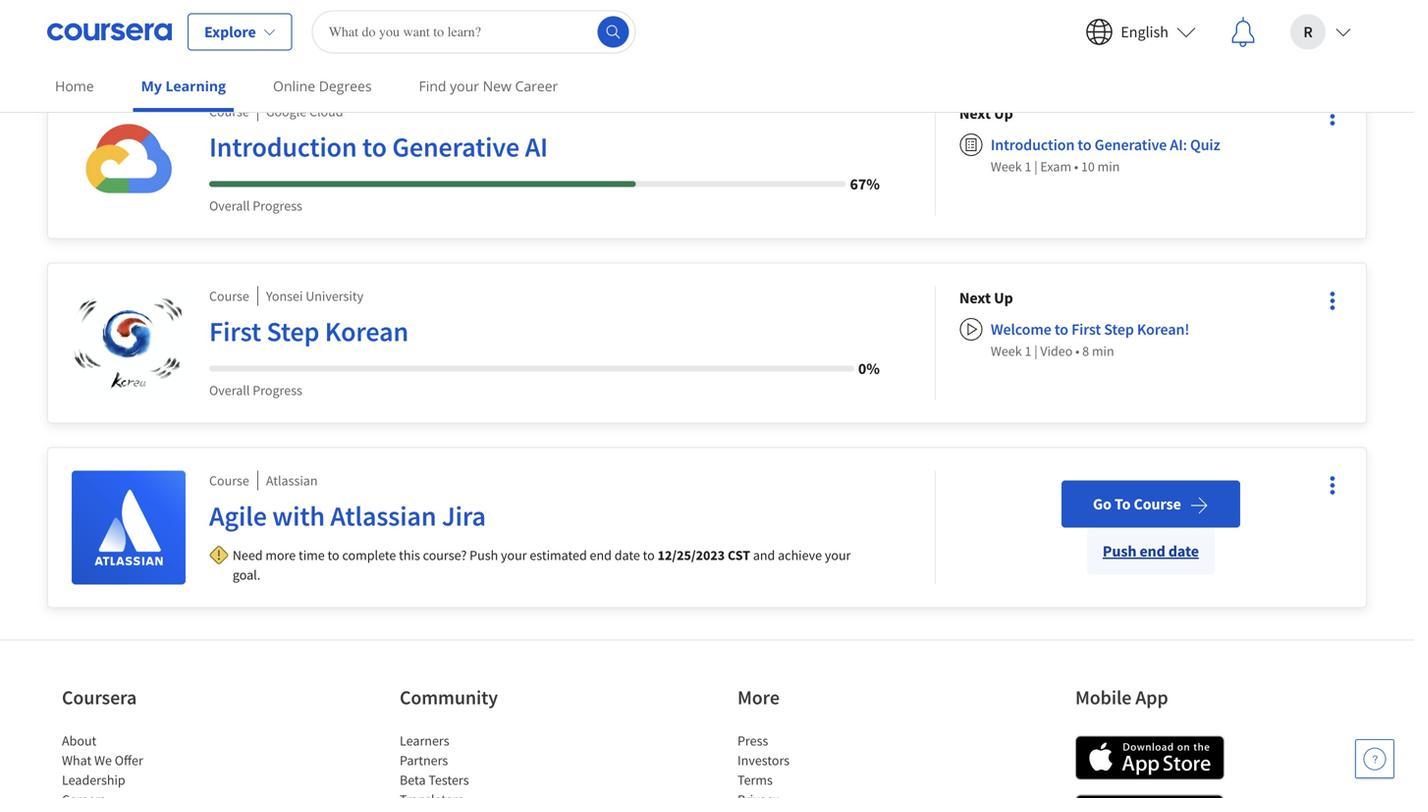 Task type: locate. For each thing, give the bounding box(es) containing it.
more
[[266, 547, 296, 564]]

1 horizontal spatial end
[[1140, 542, 1166, 561]]

| left exam
[[1034, 158, 1038, 175]]

korean!
[[1137, 320, 1190, 339]]

generative down find
[[392, 130, 520, 164]]

introduction to generative ai link
[[209, 129, 880, 172]]

1 horizontal spatial generative
[[1095, 135, 1167, 155]]

press
[[738, 732, 768, 750]]

learning
[[165, 77, 226, 95]]

learners link
[[400, 732, 449, 750]]

your right the 'achieve'
[[825, 547, 851, 564]]

1 vertical spatial •
[[1076, 342, 1080, 360]]

list containing learners
[[400, 731, 567, 798]]

explore button
[[188, 13, 292, 51]]

0 horizontal spatial list
[[62, 731, 229, 798]]

course right to
[[1134, 494, 1181, 514]]

introduction down google
[[209, 130, 357, 164]]

step inside welcome to first step korean! week 1 | video • 8 min
[[1104, 320, 1134, 339]]

generative
[[392, 130, 520, 164], [1095, 135, 1167, 155]]

1 horizontal spatial list
[[400, 731, 567, 798]]

introduction to generative ai
[[209, 130, 548, 164]]

3 list item from the left
[[738, 790, 905, 798]]

2 overall from the top
[[209, 382, 250, 399]]

need
[[233, 547, 263, 564]]

1 left exam
[[1025, 158, 1032, 175]]

2 | from the top
[[1034, 342, 1038, 360]]

1 horizontal spatial list item
[[400, 790, 567, 798]]

•
[[1074, 158, 1078, 175], [1076, 342, 1080, 360]]

generative inside introduction to generative ai link
[[392, 130, 520, 164]]

1
[[1025, 158, 1032, 175], [1025, 342, 1032, 360]]

1 vertical spatial next up
[[959, 288, 1013, 308]]

min inside introduction to generative ai: quiz week 1 | exam • 10 min
[[1098, 158, 1120, 175]]

0 horizontal spatial generative
[[392, 130, 520, 164]]

2 list from the left
[[400, 731, 567, 798]]

first step korean
[[209, 314, 409, 349]]

your right find
[[450, 77, 479, 95]]

introduction up exam
[[991, 135, 1075, 155]]

| inside introduction to generative ai: quiz week 1 | exam • 10 min
[[1034, 158, 1038, 175]]

list item down investors
[[738, 790, 905, 798]]

generative inside introduction to generative ai: quiz week 1 | exam • 10 min
[[1095, 135, 1167, 155]]

career
[[515, 77, 558, 95]]

push right course?
[[470, 547, 498, 564]]

0 horizontal spatial end
[[590, 547, 612, 564]]

1 horizontal spatial first
[[1072, 320, 1101, 339]]

min for first step korean
[[1092, 342, 1114, 360]]

about link
[[62, 732, 97, 750]]

list
[[62, 731, 229, 798], [400, 731, 567, 798], [738, 731, 905, 798]]

1 horizontal spatial atlassian
[[330, 499, 436, 533]]

12/25/2023
[[658, 547, 725, 564]]

introduction to generative ai image
[[72, 102, 186, 216]]

push inside button
[[1103, 542, 1137, 561]]

my
[[141, 77, 162, 95]]

up for first step korean
[[994, 288, 1013, 308]]

progress down first step korean
[[253, 382, 302, 399]]

0 vertical spatial next up
[[959, 104, 1013, 123]]

learners
[[400, 732, 449, 750]]

english
[[1121, 22, 1169, 42]]

| for first step korean
[[1034, 342, 1038, 360]]

overall
[[209, 197, 250, 215], [209, 382, 250, 399]]

1 vertical spatial week
[[991, 342, 1022, 360]]

list item
[[62, 790, 229, 798], [400, 790, 567, 798], [738, 790, 905, 798]]

generative for ai:
[[1095, 135, 1167, 155]]

• for first step korean
[[1076, 342, 1080, 360]]

help center image
[[1363, 747, 1387, 771]]

beta
[[400, 771, 426, 789]]

and
[[753, 547, 775, 564]]

0 horizontal spatial atlassian
[[266, 472, 318, 490]]

first step korean image
[[72, 286, 186, 400]]

min inside welcome to first step korean! week 1 | video • 8 min
[[1092, 342, 1114, 360]]

1 for introduction to generative ai
[[1025, 158, 1032, 175]]

1 overall progress from the top
[[209, 197, 302, 215]]

your left estimated
[[501, 547, 527, 564]]

introduction
[[209, 130, 357, 164], [991, 135, 1075, 155]]

0 horizontal spatial your
[[450, 77, 479, 95]]

home
[[55, 77, 94, 95]]

step down yonsei
[[267, 314, 319, 349]]

• left 10
[[1074, 158, 1078, 175]]

date
[[1169, 542, 1199, 561], [615, 547, 640, 564]]

0 vertical spatial progress
[[253, 197, 302, 215]]

1 progress from the top
[[253, 197, 302, 215]]

end
[[1140, 542, 1166, 561], [590, 547, 612, 564]]

time
[[299, 547, 325, 564]]

0 vertical spatial week
[[991, 158, 1022, 175]]

1 horizontal spatial step
[[1104, 320, 1134, 339]]

more option for first step korean image
[[1319, 287, 1346, 315]]

progress
[[253, 197, 302, 215], [253, 382, 302, 399]]

• left 8 on the right of the page
[[1076, 342, 1080, 360]]

to
[[362, 130, 387, 164], [1078, 135, 1092, 155], [1055, 320, 1068, 339], [328, 547, 339, 564], [643, 547, 655, 564]]

list containing press
[[738, 731, 905, 798]]

1 list from the left
[[62, 731, 229, 798]]

leadership
[[62, 771, 125, 789]]

2 week from the top
[[991, 342, 1022, 360]]

this
[[399, 547, 420, 564]]

0%
[[858, 359, 880, 379]]

first step korean link
[[209, 314, 880, 357]]

week left exam
[[991, 158, 1022, 175]]

up for introduction to generative ai
[[994, 104, 1013, 123]]

terms link
[[738, 771, 773, 789]]

2 overall progress from the top
[[209, 382, 302, 399]]

What do you want to learn? text field
[[312, 10, 636, 54]]

overall progress down first step korean
[[209, 382, 302, 399]]

jira
[[442, 499, 486, 533]]

10
[[1081, 158, 1095, 175]]

investors
[[738, 752, 790, 769]]

| inside welcome to first step korean! week 1 | video • 8 min
[[1034, 342, 1038, 360]]

0 vertical spatial overall
[[209, 197, 250, 215]]

2 list item from the left
[[400, 790, 567, 798]]

1 horizontal spatial date
[[1169, 542, 1199, 561]]

course down learning
[[209, 103, 249, 120]]

2 1 from the top
[[1025, 342, 1032, 360]]

1 week from the top
[[991, 158, 1022, 175]]

atlassian up with
[[266, 472, 318, 490]]

introduction for introduction to generative ai
[[209, 130, 357, 164]]

• inside welcome to first step korean! week 1 | video • 8 min
[[1076, 342, 1080, 360]]

yonsei
[[266, 287, 303, 305]]

0 horizontal spatial date
[[615, 547, 640, 564]]

overall progress for introduction
[[209, 197, 302, 215]]

next up
[[959, 104, 1013, 123], [959, 288, 1013, 308]]

3 list from the left
[[738, 731, 905, 798]]

0 vertical spatial atlassian
[[266, 472, 318, 490]]

1 next up from the top
[[959, 104, 1013, 123]]

more option for agile with atlassian jira image
[[1319, 472, 1346, 499]]

go to course
[[1093, 494, 1181, 514]]

week down welcome
[[991, 342, 1022, 360]]

2 next up from the top
[[959, 288, 1013, 308]]

1 inside welcome to first step korean! week 1 | video • 8 min
[[1025, 342, 1032, 360]]

67%
[[850, 174, 880, 194]]

first
[[209, 314, 261, 349], [1072, 320, 1101, 339]]

testers
[[429, 771, 469, 789]]

push end date
[[1103, 542, 1199, 561]]

min right 8 on the right of the page
[[1092, 342, 1114, 360]]

and achieve your goal.
[[233, 547, 851, 584]]

1 vertical spatial next
[[959, 288, 991, 308]]

progress up yonsei
[[253, 197, 302, 215]]

push down to
[[1103, 542, 1137, 561]]

2 horizontal spatial your
[[825, 547, 851, 564]]

tab list
[[47, 0, 1367, 15]]

2 progress from the top
[[253, 382, 302, 399]]

date left the 12/25/2023
[[615, 547, 640, 564]]

2 horizontal spatial list item
[[738, 790, 905, 798]]

0 vertical spatial min
[[1098, 158, 1120, 175]]

community
[[400, 685, 498, 710]]

more option for introduction to generative ai image
[[1319, 103, 1346, 130]]

min right 10
[[1098, 158, 1120, 175]]

1 vertical spatial progress
[[253, 382, 302, 399]]

to inside introduction to generative ai: quiz week 1 | exam • 10 min
[[1078, 135, 1092, 155]]

2 up from the top
[[994, 288, 1013, 308]]

course
[[209, 103, 249, 120], [209, 287, 249, 305], [209, 472, 249, 490], [1134, 494, 1181, 514]]

end right estimated
[[590, 547, 612, 564]]

min
[[1098, 158, 1120, 175], [1092, 342, 1114, 360]]

overall progress
[[209, 197, 302, 215], [209, 382, 302, 399]]

1 vertical spatial up
[[994, 288, 1013, 308]]

ai:
[[1170, 135, 1187, 155]]

0 vertical spatial •
[[1074, 158, 1078, 175]]

press investors terms
[[738, 732, 790, 789]]

1 1 from the top
[[1025, 158, 1032, 175]]

my learning
[[141, 77, 226, 95]]

cst
[[728, 547, 750, 564]]

0 horizontal spatial list item
[[62, 790, 229, 798]]

step
[[267, 314, 319, 349], [1104, 320, 1134, 339]]

explore
[[204, 22, 256, 42]]

list item down offer
[[62, 790, 229, 798]]

to up video
[[1055, 320, 1068, 339]]

date inside button
[[1169, 542, 1199, 561]]

end down go to course button
[[1140, 542, 1166, 561]]

course left yonsei
[[209, 287, 249, 305]]

week inside introduction to generative ai: quiz week 1 | exam • 10 min
[[991, 158, 1022, 175]]

get it on google play image
[[1075, 795, 1225, 798]]

coursera image
[[47, 16, 172, 48]]

1 inside introduction to generative ai: quiz week 1 | exam • 10 min
[[1025, 158, 1032, 175]]

1 next from the top
[[959, 104, 991, 123]]

1 vertical spatial min
[[1092, 342, 1114, 360]]

learners partners beta testers
[[400, 732, 469, 789]]

1 | from the top
[[1034, 158, 1038, 175]]

week
[[991, 158, 1022, 175], [991, 342, 1022, 360]]

1 overall from the top
[[209, 197, 250, 215]]

to up 10
[[1078, 135, 1092, 155]]

atlassian inside agile with atlassian jira link
[[330, 499, 436, 533]]

1 vertical spatial overall
[[209, 382, 250, 399]]

atlassian
[[266, 472, 318, 490], [330, 499, 436, 533]]

1 horizontal spatial introduction
[[991, 135, 1075, 155]]

0 horizontal spatial push
[[470, 547, 498, 564]]

course up agile
[[209, 472, 249, 490]]

• inside introduction to generative ai: quiz week 1 | exam • 10 min
[[1074, 158, 1078, 175]]

| left video
[[1034, 342, 1038, 360]]

0 vertical spatial up
[[994, 104, 1013, 123]]

yonsei university
[[266, 287, 364, 305]]

complete
[[342, 547, 396, 564]]

1 vertical spatial atlassian
[[330, 499, 436, 533]]

0 vertical spatial next
[[959, 104, 991, 123]]

list for community
[[400, 731, 567, 798]]

2 next from the top
[[959, 288, 991, 308]]

None search field
[[312, 10, 636, 54]]

with
[[272, 499, 325, 533]]

1 vertical spatial 1
[[1025, 342, 1032, 360]]

week inside welcome to first step korean! week 1 | video • 8 min
[[991, 342, 1022, 360]]

to inside welcome to first step korean! week 1 | video • 8 min
[[1055, 320, 1068, 339]]

list containing about
[[62, 731, 229, 798]]

list item down testers
[[400, 790, 567, 798]]

1 horizontal spatial push
[[1103, 542, 1137, 561]]

0 horizontal spatial step
[[267, 314, 319, 349]]

0 vertical spatial overall progress
[[209, 197, 302, 215]]

2 horizontal spatial list
[[738, 731, 905, 798]]

0 vertical spatial |
[[1034, 158, 1038, 175]]

up
[[994, 104, 1013, 123], [994, 288, 1013, 308]]

agile with atlassian jira
[[209, 499, 486, 533]]

1 list item from the left
[[62, 790, 229, 798]]

1 down welcome
[[1025, 342, 1032, 360]]

my learning link
[[133, 64, 234, 112]]

step left korean!
[[1104, 320, 1134, 339]]

0 vertical spatial 1
[[1025, 158, 1032, 175]]

online degrees
[[273, 77, 372, 95]]

what
[[62, 752, 92, 769]]

google cloud
[[266, 103, 343, 120]]

to down degrees
[[362, 130, 387, 164]]

atlassian up complete
[[330, 499, 436, 533]]

date down go to course button
[[1169, 542, 1199, 561]]

8
[[1082, 342, 1089, 360]]

1 vertical spatial |
[[1034, 342, 1038, 360]]

|
[[1034, 158, 1038, 175], [1034, 342, 1038, 360]]

1 up from the top
[[994, 104, 1013, 123]]

0 horizontal spatial introduction
[[209, 130, 357, 164]]

1 vertical spatial overall progress
[[209, 382, 302, 399]]

introduction inside introduction to generative ai: quiz week 1 | exam • 10 min
[[991, 135, 1075, 155]]

0 horizontal spatial first
[[209, 314, 261, 349]]

overall progress for first
[[209, 382, 302, 399]]

generative left ai:
[[1095, 135, 1167, 155]]

week for first step korean
[[991, 342, 1022, 360]]

overall progress up yonsei
[[209, 197, 302, 215]]



Task type: describe. For each thing, give the bounding box(es) containing it.
new
[[483, 77, 512, 95]]

online
[[273, 77, 315, 95]]

next for introduction to generative ai
[[959, 104, 991, 123]]

list for coursera
[[62, 731, 229, 798]]

find
[[419, 77, 446, 95]]

investors link
[[738, 752, 790, 769]]

cloud
[[309, 103, 343, 120]]

video
[[1040, 342, 1073, 360]]

app
[[1136, 685, 1168, 710]]

find your new career
[[419, 77, 558, 95]]

introduction for introduction to generative ai: quiz week 1 | exam • 10 min
[[991, 135, 1075, 155]]

welcome to first step korean! week 1 | video • 8 min
[[991, 320, 1190, 360]]

leadership link
[[62, 771, 125, 789]]

mobile
[[1075, 685, 1132, 710]]

to for step
[[1055, 320, 1068, 339]]

introduction to generative ai: quiz week 1 | exam • 10 min
[[991, 135, 1220, 175]]

we
[[94, 752, 112, 769]]

next up for first step korean
[[959, 288, 1013, 308]]

to for ai:
[[1078, 135, 1092, 155]]

list item for coursera
[[62, 790, 229, 798]]

partners
[[400, 752, 448, 769]]

press link
[[738, 732, 768, 750]]

beta testers link
[[400, 771, 469, 789]]

university
[[306, 287, 364, 305]]

| for introduction to generative ai
[[1034, 158, 1038, 175]]

exam
[[1040, 158, 1072, 175]]

course for introduction
[[209, 103, 249, 120]]

progress for first
[[253, 382, 302, 399]]

end inside button
[[1140, 542, 1166, 561]]

list item for community
[[400, 790, 567, 798]]

next up for introduction to generative ai
[[959, 104, 1013, 123]]

list item for more
[[738, 790, 905, 798]]

achieve
[[778, 547, 822, 564]]

estimated
[[530, 547, 587, 564]]

goal.
[[233, 566, 260, 584]]

offer
[[115, 752, 143, 769]]

ai
[[525, 130, 548, 164]]

agile
[[209, 499, 267, 533]]

progress for introduction
[[253, 197, 302, 215]]

to
[[1115, 494, 1131, 514]]

your inside and achieve your goal.
[[825, 547, 851, 564]]

quiz
[[1190, 135, 1220, 155]]

download on the app store image
[[1075, 736, 1225, 780]]

course?
[[423, 547, 467, 564]]

go
[[1093, 494, 1112, 514]]

course inside button
[[1134, 494, 1181, 514]]

about what we offer leadership
[[62, 732, 143, 789]]

welcome
[[991, 320, 1052, 339]]

find your new career link
[[411, 64, 566, 108]]

about
[[62, 732, 97, 750]]

r button
[[1275, 0, 1367, 63]]

english button
[[1070, 0, 1212, 63]]

first inside welcome to first step korean! week 1 | video • 8 min
[[1072, 320, 1101, 339]]

list for more
[[738, 731, 905, 798]]

partners link
[[400, 752, 448, 769]]

google
[[266, 103, 307, 120]]

agile with atlassian jira link
[[209, 498, 880, 542]]

terms
[[738, 771, 773, 789]]

r
[[1304, 22, 1313, 42]]

next for first step korean
[[959, 288, 991, 308]]

course for first
[[209, 287, 249, 305]]

course for agile
[[209, 472, 249, 490]]

1 for first step korean
[[1025, 342, 1032, 360]]

degrees
[[319, 77, 372, 95]]

to for ai
[[362, 130, 387, 164]]

week for introduction to generative ai
[[991, 158, 1022, 175]]

go to course button
[[1062, 481, 1240, 528]]

more
[[738, 685, 780, 710]]

mobile app
[[1075, 685, 1168, 710]]

home link
[[47, 64, 102, 108]]

agile with atlassian jira image
[[72, 471, 186, 585]]

push end date button
[[1087, 528, 1215, 575]]

to right time at left
[[328, 547, 339, 564]]

overall for first step korean
[[209, 382, 250, 399]]

need more time to complete this course? push your estimated end date to 12/25/2023 cst
[[233, 547, 750, 564]]

• for introduction to generative ai
[[1074, 158, 1078, 175]]

generative for ai
[[392, 130, 520, 164]]

coursera
[[62, 685, 137, 710]]

1 horizontal spatial your
[[501, 547, 527, 564]]

korean
[[325, 314, 409, 349]]

min for introduction to generative ai
[[1098, 158, 1120, 175]]

online degrees link
[[265, 64, 380, 108]]

overall for introduction to generative ai
[[209, 197, 250, 215]]

what we offer link
[[62, 752, 143, 769]]

to left the 12/25/2023
[[643, 547, 655, 564]]



Task type: vqa. For each thing, say whether or not it's contained in the screenshot.
Subject group
no



